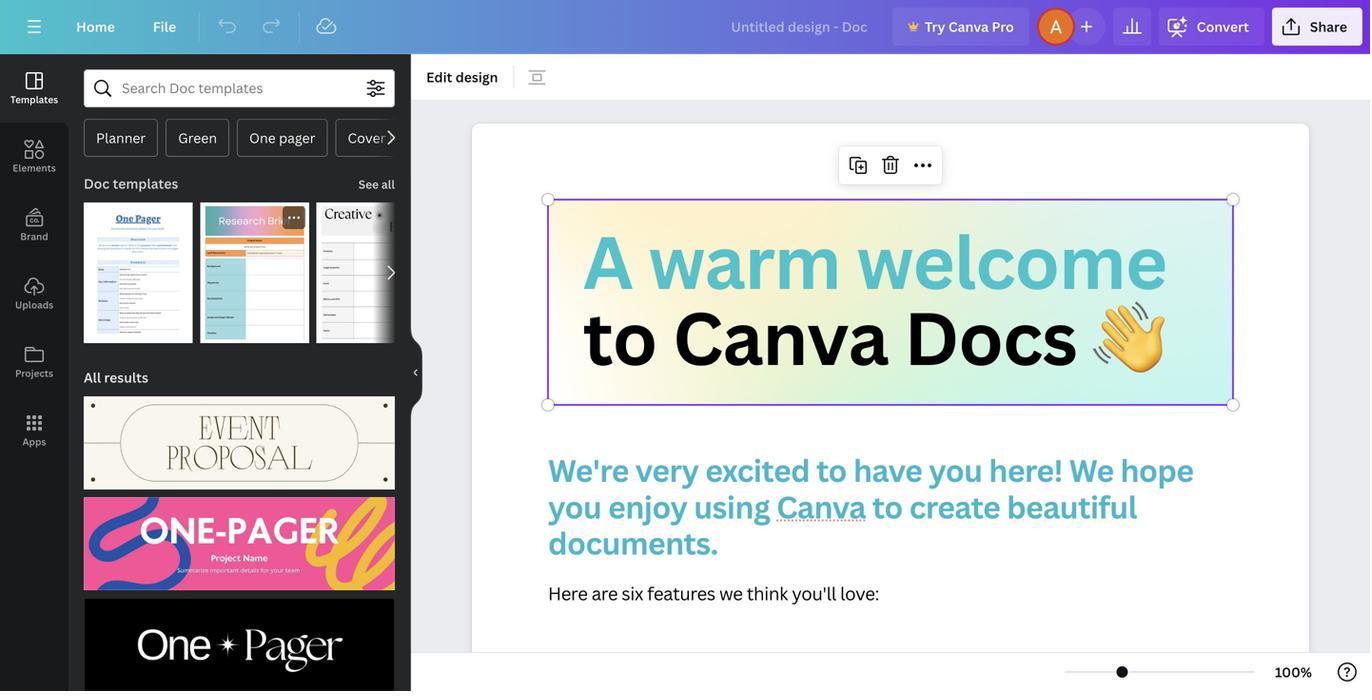 Task type: describe. For each thing, give the bounding box(es) containing it.
projects button
[[0, 328, 69, 397]]

side panel tab list
[[0, 54, 69, 465]]

a warm welcome
[[583, 212, 1167, 311]]

here!
[[989, 450, 1063, 492]]

uploads button
[[0, 260, 69, 328]]

projects
[[15, 367, 53, 380]]

try canva pro
[[925, 18, 1014, 36]]

100%
[[1275, 664, 1312, 682]]

we're very excited to have you here! we hope you enjoy using canva to create beautiful documents.
[[548, 450, 1201, 565]]

canva for docs
[[673, 288, 888, 387]]

main menu bar
[[0, 0, 1371, 54]]

1 horizontal spatial you
[[929, 450, 983, 492]]

canva for pro
[[949, 18, 989, 36]]

brand button
[[0, 191, 69, 260]]

one pager
[[249, 129, 315, 147]]

research brief doc in orange teal pink soft pastels style group
[[200, 203, 309, 344]]

share
[[1310, 18, 1348, 36]]

you'll
[[792, 582, 836, 606]]

think
[[747, 582, 788, 606]]

cover letter button
[[335, 119, 437, 157]]

event/business proposal professional docs banner in beige dark brown warm classic style image
[[84, 397, 395, 490]]

love:
[[840, 582, 880, 606]]

one pager button
[[237, 119, 328, 157]]

excited
[[705, 450, 810, 492]]

have
[[854, 450, 922, 492]]

a
[[583, 212, 633, 311]]

features
[[647, 582, 716, 606]]

one
[[249, 129, 276, 147]]

create
[[910, 487, 1001, 528]]

project overview/one-pager professional docs banner in pink dark blue yellow playful abstract style group
[[84, 486, 395, 591]]

all
[[382, 177, 395, 192]]

all results
[[84, 369, 148, 387]]

edit design
[[426, 68, 498, 86]]

beautiful
[[1007, 487, 1137, 528]]

2 horizontal spatial to
[[873, 487, 903, 528]]

home link
[[61, 8, 130, 46]]

0 horizontal spatial you
[[548, 487, 602, 528]]

project overview/one-pager professional docs banner in black white sleek monochrome style image
[[84, 599, 395, 692]]

cover letter
[[348, 129, 425, 147]]

see all button
[[357, 165, 397, 203]]

Search Doc templates search field
[[122, 70, 357, 107]]

0 horizontal spatial to
[[583, 288, 657, 387]]

green
[[178, 129, 217, 147]]

see
[[359, 177, 379, 192]]

elements button
[[0, 123, 69, 191]]

elements
[[13, 162, 56, 175]]

uploads
[[15, 299, 53, 312]]

home
[[76, 18, 115, 36]]

1 horizontal spatial to
[[817, 450, 847, 492]]

event/business proposal professional docs banner in beige dark brown warm classic style group
[[84, 385, 395, 490]]

👋
[[1093, 288, 1165, 387]]



Task type: vqa. For each thing, say whether or not it's contained in the screenshot.
Edit
yes



Task type: locate. For each thing, give the bounding box(es) containing it.
using
[[694, 487, 770, 528]]

canva inside we're very excited to have you here! we hope you enjoy using canva to create beautiful documents.
[[777, 487, 866, 528]]

2 vertical spatial canva
[[777, 487, 866, 528]]

project overview/one-pager professional docs banner in black white sleek monochrome style group
[[84, 587, 395, 692]]

you left enjoy
[[548, 487, 602, 528]]

convert
[[1197, 18, 1250, 36]]

see all
[[359, 177, 395, 192]]

doc templates button
[[82, 165, 180, 203]]

none text field containing a warm welcome
[[472, 124, 1310, 692]]

project overview/one-pager professional docs banner in pink dark blue yellow playful abstract style image
[[84, 498, 395, 591]]

hope
[[1121, 450, 1194, 492]]

all
[[84, 369, 101, 387]]

file
[[153, 18, 176, 36]]

edit design button
[[419, 62, 506, 92]]

convert button
[[1159, 8, 1265, 46]]

edit
[[426, 68, 452, 86]]

try canva pro button
[[893, 8, 1030, 46]]

green button
[[166, 119, 229, 157]]

doc
[[84, 175, 110, 193]]

you
[[929, 450, 983, 492], [548, 487, 602, 528]]

design
[[456, 68, 498, 86]]

we
[[1070, 450, 1114, 492]]

letter
[[389, 129, 425, 147]]

here are six features we think you'll love:
[[548, 582, 880, 606]]

1 vertical spatial canva
[[673, 288, 888, 387]]

one pager doc in black and white blue light blue classic professional style group
[[84, 191, 193, 344]]

we're
[[548, 450, 629, 492]]

warm
[[649, 212, 841, 311]]

creative brief doc in black and white grey editorial style image
[[317, 203, 425, 344]]

docs
[[904, 288, 1077, 387]]

cover
[[348, 129, 386, 147]]

planner
[[96, 129, 146, 147]]

pro
[[992, 18, 1014, 36]]

to canva docs 👋
[[583, 288, 1165, 387]]

one pager doc in black and white blue light blue classic professional style image
[[84, 203, 193, 344]]

planner button
[[84, 119, 158, 157]]

templates
[[113, 175, 178, 193]]

canva inside button
[[949, 18, 989, 36]]

enjoy
[[608, 487, 687, 528]]

creative brief doc in black and white grey editorial style group
[[317, 203, 425, 344]]

None text field
[[472, 124, 1310, 692]]

apps button
[[0, 397, 69, 465]]

hide image
[[410, 327, 423, 419]]

here
[[548, 582, 588, 606]]

Design title text field
[[716, 8, 885, 46]]

share button
[[1272, 8, 1363, 46]]

research brief doc in orange teal pink soft pastels style image
[[200, 203, 309, 344]]

welcome
[[857, 212, 1167, 311]]

templates
[[10, 93, 58, 106]]

six
[[622, 582, 643, 606]]

100% button
[[1263, 658, 1325, 688]]

pager
[[279, 129, 315, 147]]

try
[[925, 18, 946, 36]]

very
[[635, 450, 699, 492]]

are
[[592, 582, 618, 606]]

documents.
[[548, 523, 718, 565]]

canva
[[949, 18, 989, 36], [673, 288, 888, 387], [777, 487, 866, 528]]

brand
[[20, 230, 48, 243]]

apps
[[22, 436, 46, 449]]

to
[[583, 288, 657, 387], [817, 450, 847, 492], [873, 487, 903, 528]]

you right have
[[929, 450, 983, 492]]

doc templates
[[84, 175, 178, 193]]

we
[[720, 582, 743, 606]]

0 vertical spatial canva
[[949, 18, 989, 36]]

file button
[[138, 8, 191, 46]]

templates button
[[0, 54, 69, 123]]

results
[[104, 369, 148, 387]]



